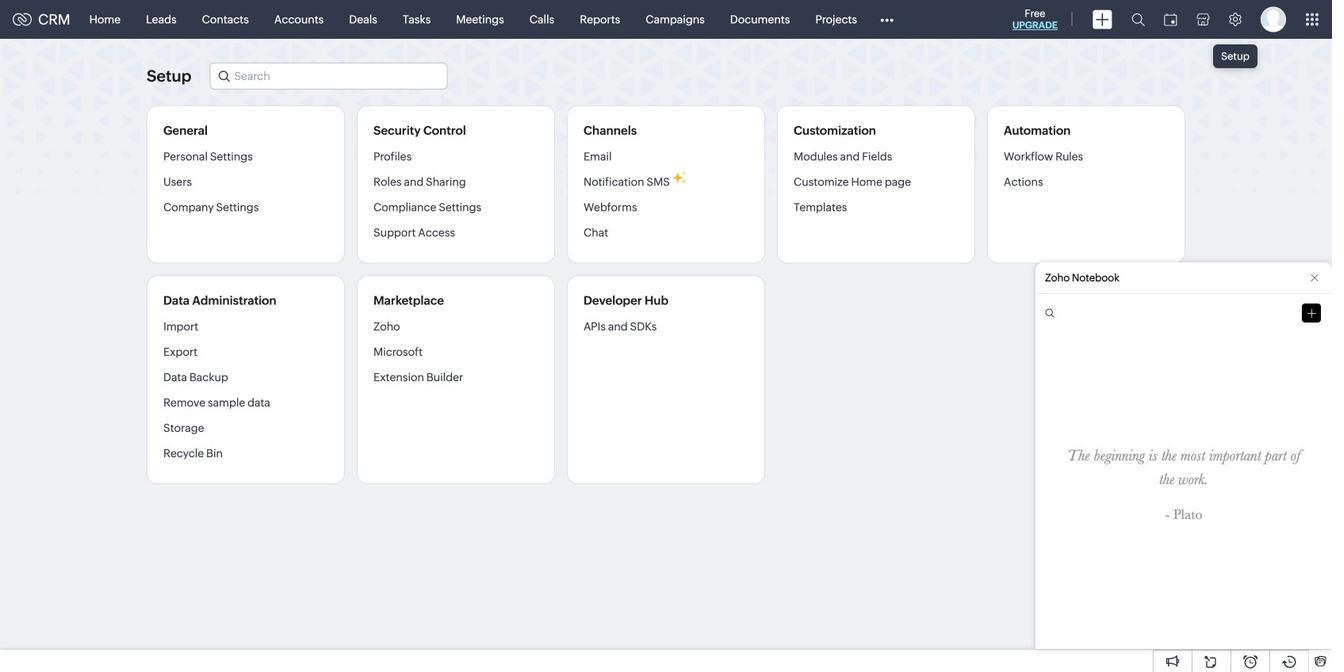 Task type: vqa. For each thing, say whether or not it's contained in the screenshot.
Create Menu icon
yes



Task type: locate. For each thing, give the bounding box(es) containing it.
calendar image
[[1164, 13, 1178, 26]]

profile image
[[1261, 7, 1286, 32]]

logo image
[[13, 13, 32, 26]]

search image
[[1132, 13, 1145, 26]]

None field
[[210, 63, 448, 90]]

Other Modules field
[[870, 7, 904, 32]]

search element
[[1122, 0, 1155, 39]]

create menu image
[[1093, 10, 1113, 29]]



Task type: describe. For each thing, give the bounding box(es) containing it.
Search text field
[[210, 63, 447, 89]]

create menu element
[[1083, 0, 1122, 38]]

profile element
[[1252, 0, 1296, 38]]



